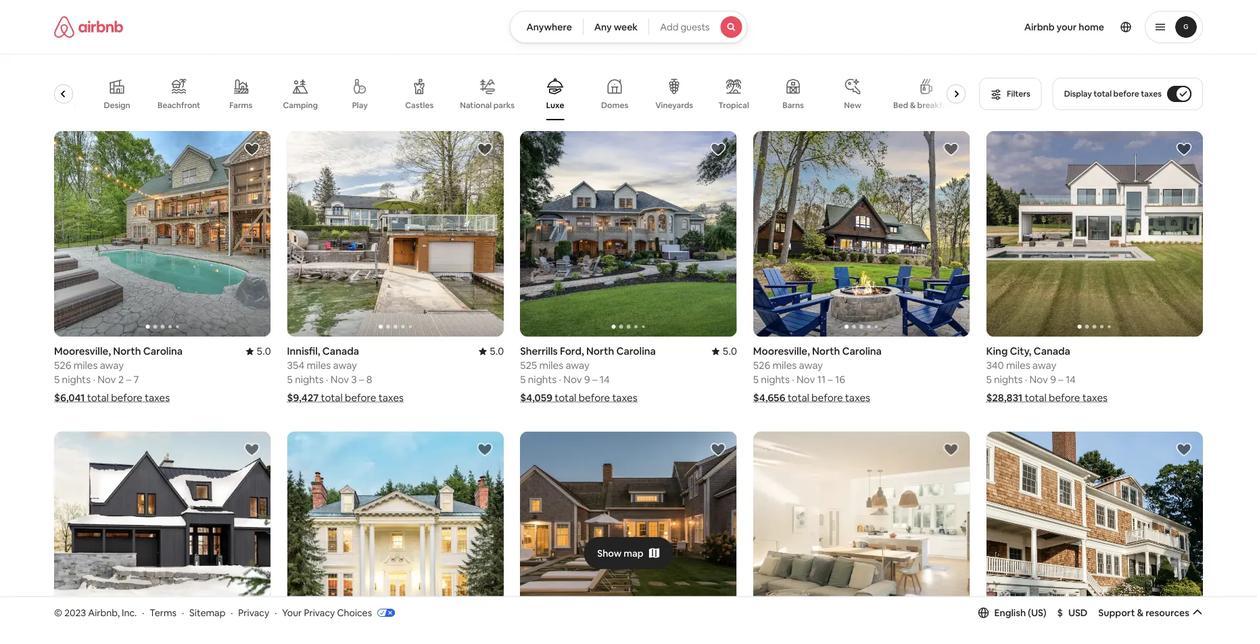 Task type: locate. For each thing, give the bounding box(es) containing it.
1 horizontal spatial 5.0
[[490, 345, 504, 358]]

& right 'bed'
[[910, 100, 916, 111]]

miles down city,
[[1006, 359, 1030, 372]]

1 add to wishlist: mooresville, north carolina image from the left
[[244, 141, 260, 158]]

nights
[[62, 373, 91, 387], [295, 373, 324, 387], [528, 373, 557, 387], [761, 373, 790, 387], [994, 373, 1023, 387]]

any week button
[[583, 11, 649, 43]]

nov down city,
[[1030, 373, 1048, 387]]

domes
[[601, 100, 628, 111]]

1 away from the left
[[100, 359, 124, 372]]

before
[[1114, 89, 1139, 99], [111, 392, 142, 405], [345, 392, 376, 405], [579, 392, 610, 405], [812, 392, 843, 405], [1049, 392, 1080, 405]]

· inside king city, canada 340 miles away 5 nights · nov 9 – 14 $28,831 total before taxes
[[1025, 373, 1027, 387]]

add to wishlist: mooresville, north carolina image for nov 11 – 16
[[943, 141, 959, 158]]

total inside king city, canada 340 miles away 5 nights · nov 9 – 14 $28,831 total before taxes
[[1025, 392, 1047, 405]]

& right support at right bottom
[[1137, 607, 1144, 619]]

miles inside king city, canada 340 miles away 5 nights · nov 9 – 14 $28,831 total before taxes
[[1006, 359, 1030, 372]]

nights up $9,427
[[295, 373, 324, 387]]

nights inside 'mooresville, north carolina 526 miles away 5 nights · nov 11 – 16 $4,656 total before taxes'
[[761, 373, 790, 387]]

2 north from the left
[[586, 345, 614, 358]]

· down ford, on the bottom left of page
[[559, 373, 561, 387]]

– inside 'mooresville, north carolina 526 miles away 5 nights · nov 11 – 16 $4,656 total before taxes'
[[828, 373, 833, 387]]

1 14 from the left
[[600, 373, 610, 387]]

miles inside the innisfil, canada 354 miles away 5 nights · nov 3 – 8 $9,427 total before taxes
[[307, 359, 331, 372]]

sherrills
[[520, 345, 558, 358]]

amazing pools
[[20, 100, 76, 111]]

4 – from the left
[[828, 373, 833, 387]]

add to wishlist: innisfil, canada image
[[477, 141, 493, 158]]

privacy
[[238, 607, 269, 619], [304, 607, 335, 619]]

terms
[[150, 607, 177, 619]]

2023
[[64, 607, 86, 619]]

5 up $4,656
[[753, 373, 759, 387]]

2 nights from the left
[[295, 373, 324, 387]]

total right $4,656
[[788, 392, 809, 405]]

3 5 from the left
[[520, 373, 526, 387]]

away inside king city, canada 340 miles away 5 nights · nov 9 – 14 $28,831 total before taxes
[[1033, 359, 1057, 372]]

& for breakfasts
[[910, 100, 916, 111]]

usd
[[1069, 607, 1088, 619]]

nov inside 'mooresville, north carolina 526 miles away 5 nights · nov 11 – 16 $4,656 total before taxes'
[[797, 373, 815, 387]]

3 north from the left
[[812, 345, 840, 358]]

1 horizontal spatial 14
[[1066, 373, 1076, 387]]

before down 3
[[345, 392, 376, 405]]

play
[[352, 100, 368, 111]]

5 up $6,041
[[54, 373, 60, 387]]

5.0 out of 5 average rating image left sherrills
[[479, 345, 504, 358]]

carolina for mooresville, north carolina 526 miles away 5 nights · nov 11 – 16 $4,656 total before taxes
[[842, 345, 882, 358]]

taxes inside button
[[1141, 89, 1162, 99]]

5 inside sherrills ford, north carolina 525 miles away 5 nights · nov 9 – 14 $4,059 total before taxes
[[520, 373, 526, 387]]

away
[[100, 359, 124, 372], [333, 359, 357, 372], [566, 359, 590, 372], [799, 359, 823, 372], [1033, 359, 1057, 372]]

4 5 from the left
[[753, 373, 759, 387]]

miles inside mooresville, north carolina 526 miles away 5 nights · nov 2 – 7 $6,041 total before taxes
[[74, 359, 98, 372]]

1 5.0 out of 5 average rating image from the left
[[246, 345, 271, 358]]

choices
[[337, 607, 372, 619]]

mooresville,
[[54, 345, 111, 358], [753, 345, 810, 358]]

national parks
[[460, 100, 515, 110]]

0 horizontal spatial canada
[[322, 345, 359, 358]]

support
[[1099, 607, 1135, 619]]

1 miles from the left
[[74, 359, 98, 372]]

· left your
[[275, 607, 277, 619]]

0 horizontal spatial 14
[[600, 373, 610, 387]]

miles inside 'mooresville, north carolina 526 miles away 5 nights · nov 11 – 16 $4,656 total before taxes'
[[773, 359, 797, 372]]

airbnb,
[[88, 607, 120, 619]]

mooresville, up $6,041
[[54, 345, 111, 358]]

north up '2'
[[113, 345, 141, 358]]

0 horizontal spatial north
[[113, 345, 141, 358]]

mooresville, up $4,656
[[753, 345, 810, 358]]

away inside 'mooresville, north carolina 526 miles away 5 nights · nov 11 – 16 $4,656 total before taxes'
[[799, 359, 823, 372]]

show map
[[597, 548, 644, 560]]

nights inside sherrills ford, north carolina 525 miles away 5 nights · nov 9 – 14 $4,059 total before taxes
[[528, 373, 557, 387]]

canada right city,
[[1034, 345, 1070, 358]]

–
[[126, 373, 131, 387], [359, 373, 364, 387], [592, 373, 597, 387], [828, 373, 833, 387], [1058, 373, 1064, 387]]

526 inside 'mooresville, north carolina 526 miles away 5 nights · nov 11 – 16 $4,656 total before taxes'
[[753, 359, 770, 372]]

terms · sitemap · privacy ·
[[150, 607, 277, 619]]

nov left 3
[[331, 373, 349, 387]]

2 nov from the left
[[331, 373, 349, 387]]

nov left 11
[[797, 373, 815, 387]]

1 nov from the left
[[97, 373, 116, 387]]

0 horizontal spatial 526
[[54, 359, 71, 372]]

5 miles from the left
[[1006, 359, 1030, 372]]

2 away from the left
[[333, 359, 357, 372]]

english (us) button
[[978, 607, 1047, 619]]

1 horizontal spatial add to wishlist: mooresville, north carolina image
[[943, 141, 959, 158]]

526
[[54, 359, 71, 372], [753, 359, 770, 372]]

total inside button
[[1094, 89, 1112, 99]]

· left '2'
[[93, 373, 95, 387]]

total inside mooresville, north carolina 526 miles away 5 nights · nov 2 – 7 $6,041 total before taxes
[[87, 392, 109, 405]]

add to wishlist: mooresville, north carolina image
[[244, 141, 260, 158], [943, 141, 959, 158]]

2 carolina from the left
[[616, 345, 656, 358]]

king
[[986, 345, 1008, 358]]

add to wishlist: nantucket, massachusetts image
[[710, 442, 726, 458]]

total right $9,427
[[321, 392, 343, 405]]

before down ford, on the bottom left of page
[[579, 392, 610, 405]]

nights inside king city, canada 340 miles away 5 nights · nov 9 – 14 $28,831 total before taxes
[[994, 373, 1023, 387]]

away up '2'
[[100, 359, 124, 372]]

miles for $28,831
[[1006, 359, 1030, 372]]

1 horizontal spatial privacy
[[304, 607, 335, 619]]

mooresville, north carolina 526 miles away 5 nights · nov 11 – 16 $4,656 total before taxes
[[753, 345, 882, 405]]

2 canada from the left
[[1034, 345, 1070, 358]]

5.0 for before
[[723, 345, 737, 358]]

2 5 from the left
[[287, 373, 293, 387]]

1 vertical spatial &
[[1137, 607, 1144, 619]]

&
[[910, 100, 916, 111], [1137, 607, 1144, 619]]

0 horizontal spatial carolina
[[143, 345, 183, 358]]

3 miles from the left
[[539, 359, 563, 372]]

north up 11
[[812, 345, 840, 358]]

canada inside the innisfil, canada 354 miles away 5 nights · nov 3 – 8 $9,427 total before taxes
[[322, 345, 359, 358]]

2 horizontal spatial north
[[812, 345, 840, 358]]

nov
[[97, 373, 116, 387], [331, 373, 349, 387], [564, 373, 582, 387], [797, 373, 815, 387], [1030, 373, 1048, 387]]

3 carolina from the left
[[842, 345, 882, 358]]

1 carolina from the left
[[143, 345, 183, 358]]

14
[[600, 373, 610, 387], [1066, 373, 1076, 387]]

5 inside mooresville, north carolina 526 miles away 5 nights · nov 2 – 7 $6,041 total before taxes
[[54, 373, 60, 387]]

add guests button
[[649, 11, 748, 43]]

1 526 from the left
[[54, 359, 71, 372]]

sitemap link
[[189, 607, 225, 619]]

privacy left your
[[238, 607, 269, 619]]

group containing national parks
[[20, 68, 971, 120]]

1 horizontal spatial 5.0 out of 5 average rating image
[[479, 345, 504, 358]]

1 horizontal spatial north
[[586, 345, 614, 358]]

1 5 from the left
[[54, 373, 60, 387]]

airbnb your home
[[1024, 21, 1104, 33]]

privacy right your
[[304, 607, 335, 619]]

5 5 from the left
[[986, 373, 992, 387]]

1 horizontal spatial &
[[1137, 607, 1144, 619]]

2 526 from the left
[[753, 359, 770, 372]]

nov left '2'
[[97, 373, 116, 387]]

nov for $4,656
[[797, 373, 815, 387]]

total right display
[[1094, 89, 1112, 99]]

group
[[20, 68, 971, 120], [54, 131, 271, 337], [287, 131, 504, 337], [520, 131, 737, 337], [753, 131, 970, 337], [986, 131, 1203, 337], [54, 432, 271, 630], [287, 432, 504, 630], [520, 432, 737, 630], [753, 432, 970, 630], [986, 432, 1203, 630]]

3 5.0 from the left
[[723, 345, 737, 358]]

1 horizontal spatial canada
[[1034, 345, 1070, 358]]

nights for $6,041
[[62, 373, 91, 387]]

nights inside mooresville, north carolina 526 miles away 5 nights · nov 2 – 7 $6,041 total before taxes
[[62, 373, 91, 387]]

canada up 3
[[322, 345, 359, 358]]

0 horizontal spatial 9
[[584, 373, 590, 387]]

taxes inside sherrills ford, north carolina 525 miles away 5 nights · nov 9 – 14 $4,059 total before taxes
[[612, 392, 637, 405]]

5.0 out of 5 average rating image
[[246, 345, 271, 358], [479, 345, 504, 358]]

total right $28,831
[[1025, 392, 1047, 405]]

1 north from the left
[[113, 345, 141, 358]]

· left 11
[[792, 373, 794, 387]]

– for $4,656
[[828, 373, 833, 387]]

your privacy choices
[[282, 607, 372, 619]]

away for $4,656
[[799, 359, 823, 372]]

away right 340
[[1033, 359, 1057, 372]]

$4,656
[[753, 392, 785, 405]]

anywhere
[[526, 21, 572, 33]]

north
[[113, 345, 141, 358], [586, 345, 614, 358], [812, 345, 840, 358]]

5.0 out of 5 average rating image left innisfil,
[[246, 345, 271, 358]]

north inside mooresville, north carolina 526 miles away 5 nights · nov 2 – 7 $6,041 total before taxes
[[113, 345, 141, 358]]

2 5.0 out of 5 average rating image from the left
[[479, 345, 504, 358]]

add to wishlist: east hampton, new york image
[[943, 442, 959, 458]]

before inside king city, canada 340 miles away 5 nights · nov 9 – 14 $28,831 total before taxes
[[1049, 392, 1080, 405]]

526 inside mooresville, north carolina 526 miles away 5 nights · nov 2 – 7 $6,041 total before taxes
[[54, 359, 71, 372]]

4 away from the left
[[799, 359, 823, 372]]

carolina inside mooresville, north carolina 526 miles away 5 nights · nov 2 – 7 $6,041 total before taxes
[[143, 345, 183, 358]]

9
[[584, 373, 590, 387], [1050, 373, 1056, 387]]

3 nov from the left
[[564, 373, 582, 387]]

None search field
[[510, 11, 748, 43]]

nights up $28,831
[[994, 373, 1023, 387]]

add guests
[[660, 21, 710, 33]]

· left the privacy 'link'
[[231, 607, 233, 619]]

carolina inside 'mooresville, north carolina 526 miles away 5 nights · nov 11 – 16 $4,656 total before taxes'
[[842, 345, 882, 358]]

1 – from the left
[[126, 373, 131, 387]]

miles
[[74, 359, 98, 372], [307, 359, 331, 372], [539, 359, 563, 372], [773, 359, 797, 372], [1006, 359, 1030, 372]]

5 down 525
[[520, 373, 526, 387]]

4 miles from the left
[[773, 359, 797, 372]]

parks
[[494, 100, 515, 110]]

· inside the innisfil, canada 354 miles away 5 nights · nov 3 – 8 $9,427 total before taxes
[[326, 373, 328, 387]]

0 horizontal spatial 5.0 out of 5 average rating image
[[246, 345, 271, 358]]

2 horizontal spatial carolina
[[842, 345, 882, 358]]

before down '2'
[[111, 392, 142, 405]]

· right 'terms' link
[[182, 607, 184, 619]]

amazing
[[20, 100, 54, 111]]

4 nights from the left
[[761, 373, 790, 387]]

& for resources
[[1137, 607, 1144, 619]]

1 horizontal spatial carolina
[[616, 345, 656, 358]]

– inside mooresville, north carolina 526 miles away 5 nights · nov 2 – 7 $6,041 total before taxes
[[126, 373, 131, 387]]

$4,059
[[520, 392, 553, 405]]

north right ford, on the bottom left of page
[[586, 345, 614, 358]]

3 nights from the left
[[528, 373, 557, 387]]

·
[[93, 373, 95, 387], [326, 373, 328, 387], [559, 373, 561, 387], [792, 373, 794, 387], [1025, 373, 1027, 387], [142, 607, 144, 619], [182, 607, 184, 619], [231, 607, 233, 619], [275, 607, 277, 619]]

away up 3
[[333, 359, 357, 372]]

design
[[104, 100, 130, 111]]

3 – from the left
[[592, 373, 597, 387]]

total inside the innisfil, canada 354 miles away 5 nights · nov 3 – 8 $9,427 total before taxes
[[321, 392, 343, 405]]

nov down ford, on the bottom left of page
[[564, 373, 582, 387]]

miles up $6,041
[[74, 359, 98, 372]]

2 mooresville, from the left
[[753, 345, 810, 358]]

· right inc.
[[142, 607, 144, 619]]

2 – from the left
[[359, 373, 364, 387]]

2 9 from the left
[[1050, 373, 1056, 387]]

· left 3
[[326, 373, 328, 387]]

· down city,
[[1025, 373, 1027, 387]]

0 horizontal spatial 5.0
[[257, 345, 271, 358]]

2 add to wishlist: mooresville, north carolina image from the left
[[943, 141, 959, 158]]

away inside sherrills ford, north carolina 525 miles away 5 nights · nov 9 – 14 $4,059 total before taxes
[[566, 359, 590, 372]]

1 horizontal spatial mooresville,
[[753, 345, 810, 358]]

nights up $6,041
[[62, 373, 91, 387]]

before down 11
[[812, 392, 843, 405]]

add to wishlist: mooresville, north carolina image for nov 2 – 7
[[244, 141, 260, 158]]

away down ford, on the bottom left of page
[[566, 359, 590, 372]]

miles down sherrills
[[539, 359, 563, 372]]

526 up $6,041
[[54, 359, 71, 372]]

1 horizontal spatial 526
[[753, 359, 770, 372]]

1 horizontal spatial 9
[[1050, 373, 1056, 387]]

before inside sherrills ford, north carolina 525 miles away 5 nights · nov 9 – 14 $4,059 total before taxes
[[579, 392, 610, 405]]

ford,
[[560, 345, 584, 358]]

1 5.0 from the left
[[257, 345, 271, 358]]

home
[[1079, 21, 1104, 33]]

0 horizontal spatial mooresville,
[[54, 345, 111, 358]]

miles up $4,656
[[773, 359, 797, 372]]

5 down 340
[[986, 373, 992, 387]]

add to wishlist: mooresville, north carolina image down breakfasts
[[943, 141, 959, 158]]

1 canada from the left
[[322, 345, 359, 358]]

5.0 for taxes
[[257, 345, 271, 358]]

english (us)
[[995, 607, 1047, 619]]

nov inside mooresville, north carolina 526 miles away 5 nights · nov 2 – 7 $6,041 total before taxes
[[97, 373, 116, 387]]

mooresville, inside mooresville, north carolina 526 miles away 5 nights · nov 2 – 7 $6,041 total before taxes
[[54, 345, 111, 358]]

nov inside the innisfil, canada 354 miles away 5 nights · nov 3 – 8 $9,427 total before taxes
[[331, 373, 349, 387]]

5 inside king city, canada 340 miles away 5 nights · nov 9 – 14 $28,831 total before taxes
[[986, 373, 992, 387]]

©
[[54, 607, 62, 619]]

away for $6,041
[[100, 359, 124, 372]]

away up 11
[[799, 359, 823, 372]]

5 inside 'mooresville, north carolina 526 miles away 5 nights · nov 11 – 16 $4,656 total before taxes'
[[753, 373, 759, 387]]

anywhere button
[[510, 11, 584, 43]]

5 – from the left
[[1058, 373, 1064, 387]]

nov inside king city, canada 340 miles away 5 nights · nov 9 – 14 $28,831 total before taxes
[[1030, 373, 1048, 387]]

· inside mooresville, north carolina 526 miles away 5 nights · nov 2 – 7 $6,041 total before taxes
[[93, 373, 95, 387]]

0 vertical spatial &
[[910, 100, 916, 111]]

add
[[660, 21, 679, 33]]

total
[[1094, 89, 1112, 99], [87, 392, 109, 405], [321, 392, 343, 405], [555, 392, 576, 405], [788, 392, 809, 405], [1025, 392, 1047, 405]]

1 mooresville, from the left
[[54, 345, 111, 358]]

4 nov from the left
[[797, 373, 815, 387]]

add to wishlist: mooresville, north carolina image down the farms
[[244, 141, 260, 158]]

2 miles from the left
[[307, 359, 331, 372]]

before right display
[[1114, 89, 1139, 99]]

· inside sherrills ford, north carolina 525 miles away 5 nights · nov 9 – 14 $4,059 total before taxes
[[559, 373, 561, 387]]

add to wishlist: king city, canada image
[[1176, 141, 1192, 158]]

nights up $4,059
[[528, 373, 557, 387]]

mooresville, inside 'mooresville, north carolina 526 miles away 5 nights · nov 11 – 16 $4,656 total before taxes'
[[753, 345, 810, 358]]

$
[[1057, 607, 1063, 619]]

2 horizontal spatial 5.0
[[723, 345, 737, 358]]

pools
[[55, 100, 76, 111]]

1 nights from the left
[[62, 373, 91, 387]]

privacy link
[[238, 607, 269, 619]]

– for $28,831
[[1058, 373, 1064, 387]]

5 away from the left
[[1033, 359, 1057, 372]]

3 away from the left
[[566, 359, 590, 372]]

2 14 from the left
[[1066, 373, 1076, 387]]

5 nov from the left
[[1030, 373, 1048, 387]]

nov for $28,831
[[1030, 373, 1048, 387]]

display total before taxes
[[1064, 89, 1162, 99]]

– inside king city, canada 340 miles away 5 nights · nov 9 – 14 $28,831 total before taxes
[[1058, 373, 1064, 387]]

526 up $4,656
[[753, 359, 770, 372]]

0 horizontal spatial &
[[910, 100, 916, 111]]

english
[[995, 607, 1026, 619]]

5 down 354
[[287, 373, 293, 387]]

5.0
[[257, 345, 271, 358], [490, 345, 504, 358], [723, 345, 737, 358]]

5 nights from the left
[[994, 373, 1023, 387]]

nights up $4,656
[[761, 373, 790, 387]]

0 horizontal spatial privacy
[[238, 607, 269, 619]]

away inside mooresville, north carolina 526 miles away 5 nights · nov 2 – 7 $6,041 total before taxes
[[100, 359, 124, 372]]

north inside sherrills ford, north carolina 525 miles away 5 nights · nov 9 – 14 $4,059 total before taxes
[[586, 345, 614, 358]]

canada
[[322, 345, 359, 358], [1034, 345, 1070, 358]]

innisfil, canada 354 miles away 5 nights · nov 3 – 8 $9,427 total before taxes
[[287, 345, 404, 405]]

total right $4,059
[[555, 392, 576, 405]]

north inside 'mooresville, north carolina 526 miles away 5 nights · nov 11 – 16 $4,656 total before taxes'
[[812, 345, 840, 358]]

total right $6,041
[[87, 392, 109, 405]]

miles down innisfil,
[[307, 359, 331, 372]]

before right $28,831
[[1049, 392, 1080, 405]]

add to wishlist: stowe, vermont image
[[477, 442, 493, 458]]

beachfront
[[158, 100, 200, 111]]

taxes inside the innisfil, canada 354 miles away 5 nights · nov 3 – 8 $9,427 total before taxes
[[379, 392, 404, 405]]

9 inside sherrills ford, north carolina 525 miles away 5 nights · nov 9 – 14 $4,059 total before taxes
[[584, 373, 590, 387]]

before inside 'mooresville, north carolina 526 miles away 5 nights · nov 11 – 16 $4,656 total before taxes'
[[812, 392, 843, 405]]

0 horizontal spatial add to wishlist: mooresville, north carolina image
[[244, 141, 260, 158]]

1 9 from the left
[[584, 373, 590, 387]]



Task type: vqa. For each thing, say whether or not it's contained in the screenshot.
$6,041's '5'
yes



Task type: describe. For each thing, give the bounding box(es) containing it.
$ usd
[[1057, 607, 1088, 619]]

3
[[351, 373, 357, 387]]

canada inside king city, canada 340 miles away 5 nights · nov 9 – 14 $28,831 total before taxes
[[1034, 345, 1070, 358]]

8
[[366, 373, 372, 387]]

taxes inside king city, canada 340 miles away 5 nights · nov 9 – 14 $28,831 total before taxes
[[1083, 392, 1108, 405]]

526 for mooresville, north carolina 526 miles away 5 nights · nov 2 – 7 $6,041 total before taxes
[[54, 359, 71, 372]]

away inside the innisfil, canada 354 miles away 5 nights · nov 3 – 8 $9,427 total before taxes
[[333, 359, 357, 372]]

1 privacy from the left
[[238, 607, 269, 619]]

$28,831
[[986, 392, 1023, 405]]

11
[[817, 373, 826, 387]]

5 for $28,831
[[986, 373, 992, 387]]

before inside the innisfil, canada 354 miles away 5 nights · nov 3 – 8 $9,427 total before taxes
[[345, 392, 376, 405]]

national
[[460, 100, 492, 110]]

carolina inside sherrills ford, north carolina 525 miles away 5 nights · nov 9 – 14 $4,059 total before taxes
[[616, 345, 656, 358]]

mooresville, for mooresville, north carolina 526 miles away 5 nights · nov 11 – 16 $4,656 total before taxes
[[753, 345, 810, 358]]

sitemap
[[189, 607, 225, 619]]

nights for $28,831
[[994, 373, 1023, 387]]

mooresville, north carolina 526 miles away 5 nights · nov 2 – 7 $6,041 total before taxes
[[54, 345, 183, 405]]

your
[[1057, 21, 1077, 33]]

farms
[[229, 100, 252, 111]]

terms link
[[150, 607, 177, 619]]

week
[[614, 21, 638, 33]]

5 for $4,656
[[753, 373, 759, 387]]

before inside display total before taxes button
[[1114, 89, 1139, 99]]

luxe
[[546, 100, 564, 111]]

before inside mooresville, north carolina 526 miles away 5 nights · nov 2 – 7 $6,041 total before taxes
[[111, 392, 142, 405]]

support & resources
[[1099, 607, 1190, 619]]

nov inside sherrills ford, north carolina 525 miles away 5 nights · nov 9 – 14 $4,059 total before taxes
[[564, 373, 582, 387]]

$6,041
[[54, 392, 85, 405]]

camping
[[283, 100, 318, 111]]

14 inside king city, canada 340 miles away 5 nights · nov 9 – 14 $28,831 total before taxes
[[1066, 373, 1076, 387]]

profile element
[[764, 0, 1203, 54]]

add to wishlist: morin-heights, canada image
[[244, 442, 260, 458]]

340
[[986, 359, 1004, 372]]

– for $6,041
[[126, 373, 131, 387]]

none search field containing anywhere
[[510, 11, 748, 43]]

5.0 out of 5 average rating image for innisfil, canada 354 miles away 5 nights · nov 3 – 8 $9,427 total before taxes
[[479, 345, 504, 358]]

airbnb your home link
[[1016, 13, 1113, 41]]

show map button
[[584, 537, 673, 570]]

north for mooresville, north carolina 526 miles away 5 nights · nov 2 – 7 $6,041 total before taxes
[[113, 345, 141, 358]]

breakfasts
[[917, 100, 958, 111]]

city,
[[1010, 345, 1032, 358]]

9 inside king city, canada 340 miles away 5 nights · nov 9 – 14 $28,831 total before taxes
[[1050, 373, 1056, 387]]

guests
[[681, 21, 710, 33]]

525
[[520, 359, 537, 372]]

resources
[[1146, 607, 1190, 619]]

nights for $4,656
[[761, 373, 790, 387]]

2 5.0 from the left
[[490, 345, 504, 358]]

new
[[844, 100, 861, 111]]

5 inside the innisfil, canada 354 miles away 5 nights · nov 3 – 8 $9,427 total before taxes
[[287, 373, 293, 387]]

mooresville, for mooresville, north carolina 526 miles away 5 nights · nov 2 – 7 $6,041 total before taxes
[[54, 345, 111, 358]]

· inside 'mooresville, north carolina 526 miles away 5 nights · nov 11 – 16 $4,656 total before taxes'
[[792, 373, 794, 387]]

north for mooresville, north carolina 526 miles away 5 nights · nov 11 – 16 $4,656 total before taxes
[[812, 345, 840, 358]]

sherrills ford, north carolina 525 miles away 5 nights · nov 9 – 14 $4,059 total before taxes
[[520, 345, 656, 405]]

filters
[[1007, 89, 1030, 99]]

vineyards
[[655, 100, 693, 111]]

king city, canada 340 miles away 5 nights · nov 9 – 14 $28,831 total before taxes
[[986, 345, 1108, 405]]

total inside sherrills ford, north carolina 525 miles away 5 nights · nov 9 – 14 $4,059 total before taxes
[[555, 392, 576, 405]]

2
[[118, 373, 124, 387]]

innisfil,
[[287, 345, 320, 358]]

14 inside sherrills ford, north carolina 525 miles away 5 nights · nov 9 – 14 $4,059 total before taxes
[[600, 373, 610, 387]]

add to wishlist: falmouth, maine image
[[1176, 442, 1192, 458]]

taxes inside 'mooresville, north carolina 526 miles away 5 nights · nov 11 – 16 $4,656 total before taxes'
[[845, 392, 870, 405]]

filters button
[[979, 78, 1042, 110]]

away for $28,831
[[1033, 359, 1057, 372]]

map
[[624, 548, 644, 560]]

bed & breakfasts
[[893, 100, 958, 111]]

carolina for mooresville, north carolina 526 miles away 5 nights · nov 2 – 7 $6,041 total before taxes
[[143, 345, 183, 358]]

your
[[282, 607, 302, 619]]

taxes inside mooresville, north carolina 526 miles away 5 nights · nov 2 – 7 $6,041 total before taxes
[[145, 392, 170, 405]]

7
[[133, 373, 139, 387]]

display total before taxes button
[[1053, 78, 1203, 110]]

show
[[597, 548, 622, 560]]

526 for mooresville, north carolina 526 miles away 5 nights · nov 11 – 16 $4,656 total before taxes
[[753, 359, 770, 372]]

bed
[[893, 100, 908, 111]]

– inside the innisfil, canada 354 miles away 5 nights · nov 3 – 8 $9,427 total before taxes
[[359, 373, 364, 387]]

add to wishlist: sherrills ford, north carolina image
[[710, 141, 726, 158]]

(us)
[[1028, 607, 1047, 619]]

nov for $6,041
[[97, 373, 116, 387]]

354
[[287, 359, 305, 372]]

miles for $6,041
[[74, 359, 98, 372]]

16
[[835, 373, 845, 387]]

© 2023 airbnb, inc. ·
[[54, 607, 144, 619]]

total inside 'mooresville, north carolina 526 miles away 5 nights · nov 11 – 16 $4,656 total before taxes'
[[788, 392, 809, 405]]

inc.
[[122, 607, 137, 619]]

5.0 out of 5 average rating image for mooresville, north carolina 526 miles away 5 nights · nov 2 – 7 $6,041 total before taxes
[[246, 345, 271, 358]]

any week
[[594, 21, 638, 33]]

your privacy choices link
[[282, 607, 395, 620]]

– inside sherrills ford, north carolina 525 miles away 5 nights · nov 9 – 14 $4,059 total before taxes
[[592, 373, 597, 387]]

tropical
[[719, 100, 749, 111]]

5.0 out of 5 average rating image
[[712, 345, 737, 358]]

airbnb
[[1024, 21, 1055, 33]]

castles
[[405, 100, 434, 111]]

miles inside sherrills ford, north carolina 525 miles away 5 nights · nov 9 – 14 $4,059 total before taxes
[[539, 359, 563, 372]]

nights inside the innisfil, canada 354 miles away 5 nights · nov 3 – 8 $9,427 total before taxes
[[295, 373, 324, 387]]

support & resources button
[[1099, 607, 1203, 619]]

5 for $6,041
[[54, 373, 60, 387]]

any
[[594, 21, 612, 33]]

barns
[[783, 100, 804, 111]]

display
[[1064, 89, 1092, 99]]

$9,427
[[287, 392, 319, 405]]

miles for $4,656
[[773, 359, 797, 372]]

2 privacy from the left
[[304, 607, 335, 619]]



